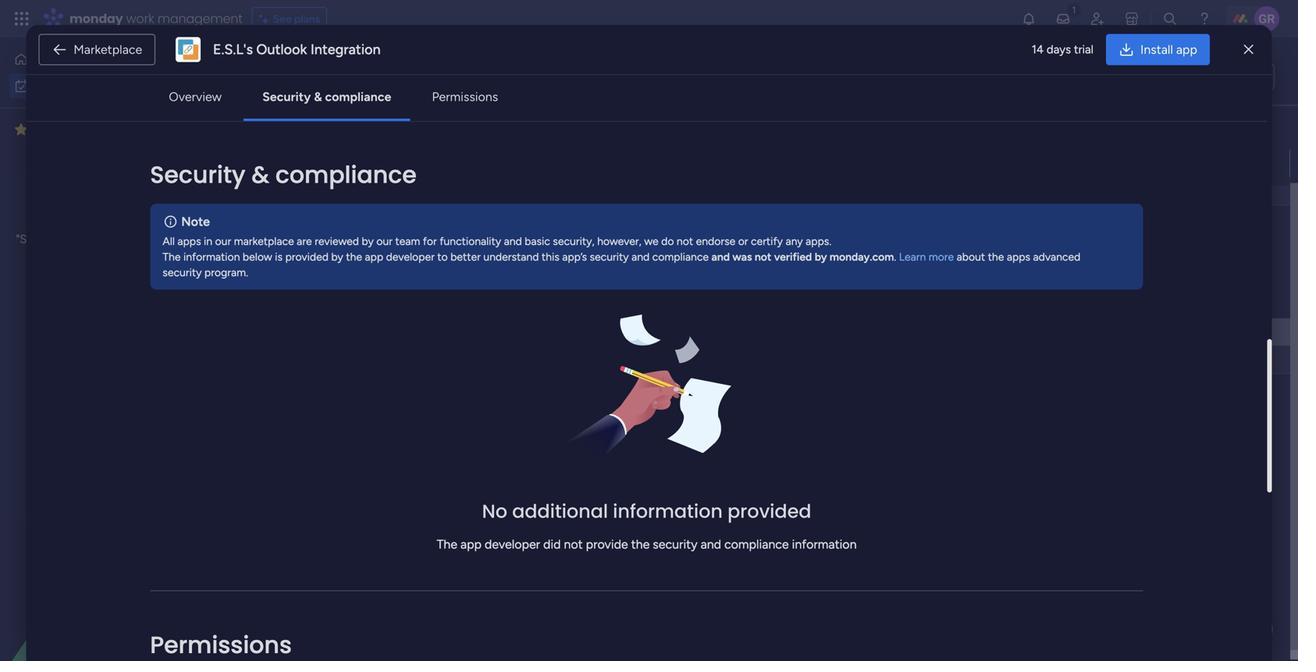 Task type: vqa. For each thing, say whether or not it's contained in the screenshot.
Working on it to the top
no



Task type: locate. For each thing, give the bounding box(es) containing it.
no for additional
[[482, 498, 508, 525]]

1 vertical spatial not
[[755, 250, 772, 263]]

0 vertical spatial no
[[39, 215, 55, 229]]

1 vertical spatial the
[[437, 537, 458, 552]]

below
[[243, 250, 272, 263]]

help image
[[1197, 11, 1213, 27]]

home option
[[9, 47, 190, 72]]

None search field
[[296, 123, 438, 148]]

security up note
[[150, 158, 246, 191]]

0 horizontal spatial provided
[[285, 250, 329, 263]]

by
[[362, 235, 374, 248], [331, 250, 343, 263], [815, 250, 827, 263]]

1 horizontal spatial our
[[377, 235, 393, 248]]

or
[[739, 235, 749, 248]]

any
[[48, 232, 66, 246], [786, 235, 803, 248]]

0 vertical spatial app
[[1177, 42, 1198, 57]]

compliance inside button
[[325, 89, 392, 104]]

1 horizontal spatial not
[[677, 235, 694, 248]]

0 vertical spatial security & compliance
[[262, 89, 392, 104]]

0 horizontal spatial developer
[[386, 250, 435, 263]]

all
[[163, 235, 175, 248]]

2 vertical spatial information
[[792, 537, 857, 552]]

security inside security & compliance button
[[262, 89, 311, 104]]

0 vertical spatial security
[[262, 89, 311, 104]]

0 horizontal spatial no
[[39, 215, 55, 229]]

home
[[34, 53, 64, 66]]

task
[[253, 157, 274, 171]]

0 vertical spatial not
[[677, 235, 694, 248]]

e.s.l's outlook integration
[[213, 41, 381, 58]]

1 vertical spatial security
[[163, 266, 202, 279]]

1 horizontal spatial the
[[437, 537, 458, 552]]

today / 0 items
[[262, 237, 358, 257]]

do right 'to' at the top right of the page
[[1239, 70, 1252, 83]]

developer
[[386, 250, 435, 263], [485, 537, 541, 552]]

security down no additional information provided
[[653, 537, 698, 552]]

2 horizontal spatial security
[[653, 537, 698, 552]]

1 horizontal spatial any
[[786, 235, 803, 248]]

1 horizontal spatial no
[[482, 498, 508, 525]]

security inside about the apps advanced security program.
[[163, 266, 202, 279]]

0 horizontal spatial not
[[564, 537, 583, 552]]

0 horizontal spatial do
[[662, 235, 674, 248]]

the app developer did not provide the security and compliance information
[[437, 537, 857, 552]]

compliance
[[325, 89, 392, 104], [276, 158, 417, 191], [653, 250, 709, 263], [725, 537, 789, 552]]

our left team
[[377, 235, 393, 248]]

to-
[[671, 328, 686, 340]]

2 vertical spatial app
[[461, 537, 482, 552]]

reviewed
[[315, 235, 359, 248]]

that
[[118, 232, 139, 246]]

&
[[314, 89, 322, 104], [252, 158, 270, 191]]

0 horizontal spatial app
[[365, 250, 384, 263]]

security down however,
[[590, 250, 629, 263]]

developer down team
[[386, 250, 435, 263]]

can
[[164, 232, 183, 246]]

management
[[158, 10, 243, 27]]

the right provide
[[632, 537, 650, 552]]

any inside all apps in our marketplace are reviewed by our team for functionality and basic security, however, we do not endorse or certify any apps. the information below is provided by the app developer to better understand this app's security and compliance and was not verified by monday.com . learn more
[[786, 235, 803, 248]]

any up verified
[[786, 235, 803, 248]]

lottie animation element
[[0, 504, 199, 662]]

0 horizontal spatial &
[[252, 158, 270, 191]]

the right about
[[988, 250, 1005, 263]]

so
[[103, 232, 115, 246]]

security & compliance
[[262, 89, 392, 104], [150, 158, 417, 191]]

1 vertical spatial apps
[[1007, 250, 1031, 263]]

0 vertical spatial developer
[[386, 250, 435, 263]]

the
[[163, 250, 181, 263], [437, 537, 458, 552]]

learn more link
[[899, 250, 955, 263]]

& inside button
[[314, 89, 322, 104]]

the down 'reviewed'
[[346, 250, 362, 263]]

install
[[1141, 42, 1174, 57]]

compliance inside all apps in our marketplace are reviewed by our team for functionality and basic security, however, we do not endorse or certify any apps. the information below is provided by the app developer to better understand this app's security and compliance and was not verified by monday.com . learn more
[[653, 250, 709, 263]]

certify
[[751, 235, 783, 248]]

the inside all apps in our marketplace are reviewed by our team for functionality and basic security, however, we do not endorse or certify any apps. the information below is provided by the app developer to better understand this app's security and compliance and was not verified by monday.com . learn more
[[346, 250, 362, 263]]

security inside all apps in our marketplace are reviewed by our team for functionality and basic security, however, we do not endorse or certify any apps. the information below is provided by the app developer to better understand this app's security and compliance and was not verified by monday.com . learn more
[[590, 250, 629, 263]]

not left endorse
[[677, 235, 694, 248]]

see plans button
[[252, 7, 327, 30]]

1 vertical spatial do
[[662, 235, 674, 248]]

security
[[590, 250, 629, 263], [163, 266, 202, 279], [653, 537, 698, 552]]

0 horizontal spatial information
[[183, 250, 240, 263]]

monday.com
[[830, 250, 895, 263]]

permissions button
[[420, 81, 511, 112]]

note
[[181, 214, 210, 229]]

information inside all apps in our marketplace are reviewed by our team for functionality and basic security, however, we do not endorse or certify any apps. the information below is provided by the app developer to better understand this app's security and compliance and was not verified by monday.com . learn more
[[183, 250, 240, 263]]

app
[[1177, 42, 1198, 57], [365, 250, 384, 263], [461, 537, 482, 552]]

favorite
[[58, 215, 100, 229]]

0 vertical spatial apps
[[178, 235, 201, 248]]

1 horizontal spatial &
[[314, 89, 322, 104]]

and down we
[[632, 250, 650, 263]]

by down apps.
[[815, 250, 827, 263]]

security,
[[553, 235, 595, 248]]

2 horizontal spatial the
[[988, 250, 1005, 263]]

0 horizontal spatial apps
[[178, 235, 201, 248]]

not right did at bottom left
[[564, 537, 583, 552]]

no up "star"
[[39, 215, 55, 229]]

install app
[[1141, 42, 1198, 57]]

2 vertical spatial not
[[564, 537, 583, 552]]

no inside no favorite boards yet "star" any board so that you can easily access it later
[[39, 215, 55, 229]]

my
[[230, 59, 266, 94]]

.
[[895, 250, 897, 263]]

understand
[[484, 250, 539, 263]]

0 vertical spatial information
[[183, 250, 240, 263]]

1 vertical spatial app
[[365, 250, 384, 263]]

additional
[[512, 498, 608, 525]]

and
[[504, 235, 522, 248], [632, 250, 650, 263], [712, 250, 730, 263], [701, 537, 722, 552]]

1 vertical spatial developer
[[485, 537, 541, 552]]

0 horizontal spatial our
[[215, 235, 231, 248]]

0 horizontal spatial the
[[346, 250, 362, 263]]

about the apps advanced security program.
[[163, 250, 1081, 279]]

the
[[346, 250, 362, 263], [988, 250, 1005, 263], [632, 537, 650, 552]]

no additional information provided
[[482, 498, 812, 525]]

2 vertical spatial security
[[653, 537, 698, 552]]

security down "all"
[[163, 266, 202, 279]]

/
[[310, 237, 317, 257]]

+
[[255, 185, 261, 198]]

1 our from the left
[[215, 235, 231, 248]]

& left 1
[[252, 158, 270, 191]]

0 horizontal spatial any
[[48, 232, 66, 246]]

not
[[677, 235, 694, 248], [755, 250, 772, 263], [564, 537, 583, 552]]

0 vertical spatial provided
[[285, 250, 329, 263]]

do right we
[[662, 235, 674, 248]]

marketplace
[[234, 235, 294, 248]]

1 vertical spatial security
[[150, 158, 246, 191]]

overview button
[[156, 81, 234, 112]]

security down outlook
[[262, 89, 311, 104]]

1 vertical spatial provided
[[728, 498, 812, 525]]

outlook
[[256, 41, 307, 58]]

1 vertical spatial information
[[613, 498, 723, 525]]

1 horizontal spatial apps
[[1007, 250, 1031, 263]]

app for install app
[[1177, 42, 1198, 57]]

not down certify
[[755, 250, 772, 263]]

1 horizontal spatial do
[[1239, 70, 1252, 83]]

favorites
[[34, 122, 86, 137]]

work
[[126, 10, 154, 27]]

verified
[[775, 250, 812, 263]]

apps left the in
[[178, 235, 201, 248]]

no additional information provided image
[[562, 315, 733, 476]]

1 vertical spatial no
[[482, 498, 508, 525]]

any up easily
[[48, 232, 66, 246]]

app for the app developer did not provide the security and compliance information
[[461, 537, 482, 552]]

0 vertical spatial &
[[314, 89, 322, 104]]

0 vertical spatial security
[[590, 250, 629, 263]]

advanced
[[1034, 250, 1081, 263]]

do
[[1239, 70, 1252, 83], [662, 235, 674, 248]]

to
[[438, 250, 448, 263]]

0 vertical spatial do
[[1239, 70, 1252, 83]]

developer left did at bottom left
[[485, 537, 541, 552]]

boards
[[103, 215, 140, 229]]

do inside all apps in our marketplace are reviewed by our team for functionality and basic security, however, we do not endorse or certify any apps. the information below is provided by the app developer to better understand this app's security and compliance and was not verified by monday.com . learn more
[[662, 235, 674, 248]]

0 vertical spatial the
[[163, 250, 181, 263]]

& down e.s.l's outlook integration
[[314, 89, 322, 104]]

0 horizontal spatial by
[[331, 250, 343, 263]]

greg robinson image
[[1255, 6, 1280, 31]]

integration
[[311, 41, 381, 58]]

1 horizontal spatial by
[[362, 235, 374, 248]]

1 vertical spatial security & compliance
[[150, 158, 417, 191]]

no
[[39, 215, 55, 229], [482, 498, 508, 525]]

1 horizontal spatial app
[[461, 537, 482, 552]]

our right the in
[[215, 235, 231, 248]]

no left additional at the bottom left
[[482, 498, 508, 525]]

0
[[321, 242, 328, 255]]

apps left advanced
[[1007, 250, 1031, 263]]

2 horizontal spatial app
[[1177, 42, 1198, 57]]

by right 0
[[331, 250, 343, 263]]

1 horizontal spatial provided
[[728, 498, 812, 525]]

security
[[262, 89, 311, 104], [150, 158, 246, 191]]

apps
[[178, 235, 201, 248], [1007, 250, 1031, 263]]

developer inside all apps in our marketplace are reviewed by our team for functionality and basic security, however, we do not endorse or certify any apps. the information below is provided by the app developer to better understand this app's security and compliance and was not verified by monday.com . learn more
[[386, 250, 435, 263]]

+ add item
[[255, 185, 309, 198]]

is
[[275, 250, 283, 263]]

0 horizontal spatial security
[[163, 266, 202, 279]]

1 horizontal spatial security
[[262, 89, 311, 104]]

1 horizontal spatial security
[[590, 250, 629, 263]]

the inside about the apps advanced security program.
[[988, 250, 1005, 263]]

0 horizontal spatial the
[[163, 250, 181, 263]]

app inside install app button
[[1177, 42, 1198, 57]]

by right items
[[362, 235, 374, 248]]



Task type: describe. For each thing, give the bounding box(es) containing it.
to
[[1224, 70, 1236, 83]]

any inside no favorite boards yet "star" any board so that you can easily access it later
[[48, 232, 66, 246]]

notifications image
[[1022, 11, 1037, 27]]

invite members image
[[1090, 11, 1106, 27]]

provide
[[586, 537, 628, 552]]

list
[[1254, 70, 1268, 83]]

better
[[451, 250, 481, 263]]

favorites button
[[11, 116, 152, 143]]

Filter dashboard by text search field
[[296, 123, 438, 148]]

and down no additional information provided
[[701, 537, 722, 552]]

and up understand
[[504, 235, 522, 248]]

overview
[[169, 89, 222, 104]]

days
[[1047, 42, 1072, 56]]

we
[[645, 235, 659, 248]]

application logo image
[[176, 37, 201, 62]]

and down endorse
[[712, 250, 730, 263]]

functionality
[[440, 235, 502, 248]]

1
[[277, 157, 282, 171]]

to-do
[[671, 328, 699, 340]]

see
[[273, 12, 292, 25]]

marketplace button
[[38, 34, 156, 65]]

1 horizontal spatial information
[[613, 498, 723, 525]]

home link
[[9, 47, 190, 72]]

easily
[[47, 250, 77, 264]]

did
[[544, 537, 561, 552]]

select product image
[[14, 11, 30, 27]]

program.
[[205, 266, 248, 279]]

security & compliance inside button
[[262, 89, 392, 104]]

monday
[[70, 10, 123, 27]]

today
[[262, 237, 307, 257]]

2 horizontal spatial not
[[755, 250, 772, 263]]

marketplace
[[74, 42, 142, 57]]

trial
[[1075, 42, 1094, 56]]

it
[[118, 250, 126, 264]]

see plans
[[273, 12, 320, 25]]

this
[[542, 250, 560, 263]]

no favorite boards yet "star" any board so that you can easily access it later
[[16, 215, 183, 264]]

apps inside all apps in our marketplace are reviewed by our team for functionality and basic security, however, we do not endorse or certify any apps. the information below is provided by the app developer to better understand this app's security and compliance and was not verified by monday.com . learn more
[[178, 235, 201, 248]]

app's
[[562, 250, 587, 263]]

14 days trial
[[1032, 42, 1094, 56]]

14
[[1032, 42, 1044, 56]]

apps inside about the apps advanced security program.
[[1007, 250, 1031, 263]]

no for favorite
[[39, 215, 55, 229]]

task 1
[[253, 157, 282, 171]]

plans
[[294, 12, 320, 25]]

"star"
[[16, 232, 45, 246]]

monday marketplace image
[[1125, 11, 1140, 27]]

in
[[204, 235, 213, 248]]

2 horizontal spatial information
[[792, 537, 857, 552]]

apps.
[[806, 235, 832, 248]]

app inside all apps in our marketplace are reviewed by our team for functionality and basic security, however, we do not endorse or certify any apps. the information below is provided by the app developer to better understand this app's security and compliance and was not verified by monday.com . learn more
[[365, 250, 384, 263]]

1 image
[[1068, 1, 1082, 18]]

was
[[733, 250, 752, 263]]

1 vertical spatial &
[[252, 158, 270, 191]]

install app button
[[1107, 34, 1210, 65]]

2 horizontal spatial by
[[815, 250, 827, 263]]

lottie animation image
[[0, 504, 199, 662]]

endorse
[[696, 235, 736, 248]]

learn
[[899, 250, 927, 263]]

security & compliance button
[[250, 81, 404, 112]]

later
[[128, 250, 152, 264]]

provided inside all apps in our marketplace are reviewed by our team for functionality and basic security, however, we do not endorse or certify any apps. the information below is provided by the app developer to better understand this app's security and compliance and was not verified by monday.com . learn more
[[285, 250, 329, 263]]

are
[[297, 235, 312, 248]]

2 our from the left
[[377, 235, 393, 248]]

1 horizontal spatial the
[[632, 537, 650, 552]]

monday work management
[[70, 10, 243, 27]]

board
[[69, 232, 100, 246]]

to do list button
[[1195, 64, 1275, 89]]

more
[[929, 250, 955, 263]]

to do list
[[1224, 70, 1268, 83]]

team
[[395, 235, 420, 248]]

however,
[[598, 235, 642, 248]]

items
[[331, 242, 358, 255]]

1 horizontal spatial developer
[[485, 537, 541, 552]]

search everything image
[[1163, 11, 1179, 27]]

do inside button
[[1239, 70, 1252, 83]]

work
[[272, 59, 335, 94]]

do
[[686, 328, 699, 340]]

about
[[957, 250, 986, 263]]

item
[[287, 185, 309, 198]]

dapulse x slim image
[[1245, 40, 1254, 59]]

for
[[423, 235, 437, 248]]

e.s.l's
[[213, 41, 253, 58]]

add
[[264, 185, 284, 198]]

you
[[142, 232, 161, 246]]

v2 star 2 image
[[15, 120, 27, 139]]

0 horizontal spatial security
[[150, 158, 246, 191]]

permissions
[[432, 89, 498, 104]]

update feed image
[[1056, 11, 1072, 27]]

yet
[[142, 215, 160, 229]]

the inside all apps in our marketplace are reviewed by our team for functionality and basic security, however, we do not endorse or certify any apps. the information below is provided by the app developer to better understand this app's security and compliance and was not verified by monday.com . learn more
[[163, 250, 181, 263]]

access
[[80, 250, 116, 264]]

all apps in our marketplace are reviewed by our team for functionality and basic security, however, we do not endorse or certify any apps. the information below is provided by the app developer to better understand this app's security and compliance and was not verified by monday.com . learn more
[[163, 235, 955, 263]]

note alert
[[150, 204, 1144, 290]]

basic
[[525, 235, 551, 248]]

my work
[[230, 59, 335, 94]]



